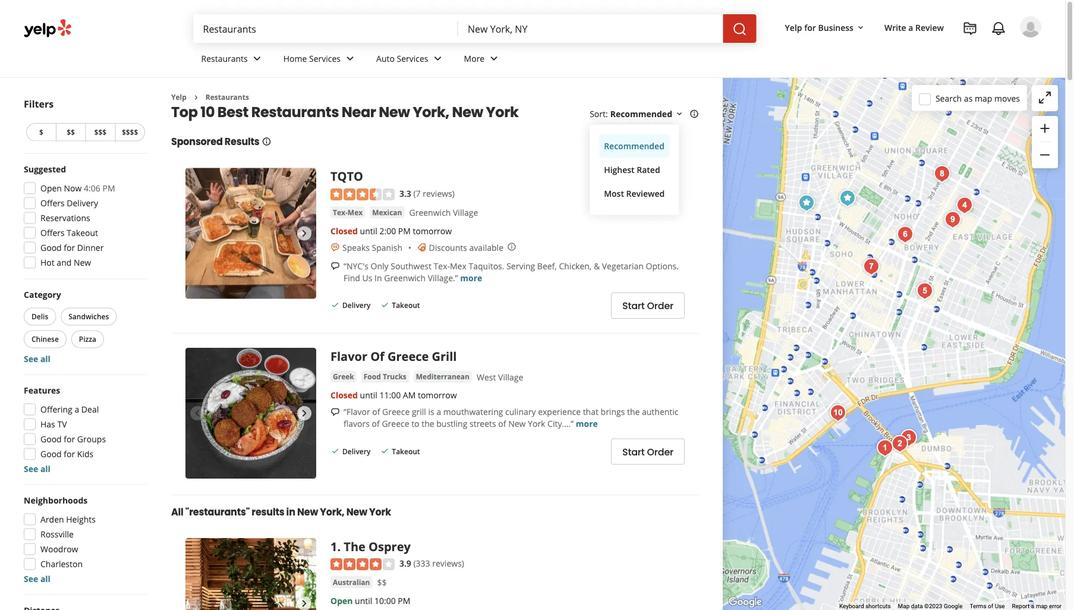 Task type: vqa. For each thing, say whether or not it's contained in the screenshot.
top "Irrigation And Drainage"
no



Task type: describe. For each thing, give the bounding box(es) containing it.
delivery inside group
[[67, 197, 98, 209]]

all
[[171, 505, 184, 519]]

closed until 2:00 pm tomorrow
[[331, 225, 452, 236]]

1 horizontal spatial york,
[[413, 102, 450, 122]]

auto services
[[377, 53, 429, 64]]

mexican link
[[370, 206, 405, 218]]

google image
[[726, 595, 766, 610]]

food trucks link
[[362, 371, 409, 383]]

2 vertical spatial greece
[[382, 418, 410, 429]]

order for first start order link from the top
[[647, 299, 674, 312]]

recommended for recommended popup button
[[611, 108, 673, 120]]

1 start order link from the top
[[611, 293, 685, 319]]

good for good for dinner
[[40, 242, 62, 253]]

closed until 11:00 am tomorrow
[[331, 390, 457, 401]]

food trucks button
[[362, 371, 409, 383]]

map for error
[[1037, 603, 1048, 610]]

services for home services
[[309, 53, 341, 64]]

3 slideshow element from the top
[[186, 538, 316, 610]]

offers delivery
[[40, 197, 98, 209]]

24 chevron down v2 image for restaurants
[[250, 51, 265, 66]]

has tv
[[40, 419, 67, 430]]

sponsored
[[171, 135, 223, 148]]

pm for 10:00
[[398, 595, 411, 607]]

that
[[583, 406, 599, 417]]

pizza
[[79, 334, 96, 344]]

error
[[1050, 603, 1062, 610]]

a inside ""flavor of greece grill is a mouthwatering culinary experience that brings the authentic flavors of greece to the bustling streets of new york city.…""
[[437, 406, 441, 417]]

us
[[363, 272, 373, 283]]

©2023
[[925, 603, 943, 610]]

rossville
[[40, 529, 74, 540]]

3 previous image from the top
[[190, 597, 205, 610]]

for for business
[[805, 22, 817, 33]]

of left use on the right bottom of the page
[[989, 603, 994, 610]]

restaurants inside business categories element
[[201, 53, 248, 64]]

none field near
[[468, 22, 714, 35]]

see all for arden
[[24, 573, 51, 585]]

"flavor
[[344, 406, 370, 417]]

flavors
[[344, 418, 370, 429]]

16 discount available v2 image
[[417, 243, 427, 252]]

1 vertical spatial delivery
[[343, 300, 371, 310]]

vegetarian
[[602, 260, 644, 271]]

$$ inside button
[[67, 127, 75, 137]]

group containing features
[[20, 385, 148, 475]]

heights
[[66, 514, 96, 525]]

projects image
[[964, 21, 978, 36]]

16 speech v2 image for "nyc's
[[331, 262, 340, 271]]

new inside group
[[74, 257, 91, 268]]

category
[[24, 289, 61, 300]]

mexican
[[372, 207, 402, 217]]

chinese
[[32, 334, 59, 344]]

streets
[[470, 418, 497, 429]]

highest rated button
[[600, 158, 670, 182]]

1 vertical spatial restaurants link
[[206, 92, 249, 102]]

soothr image
[[931, 162, 955, 186]]

village."
[[428, 272, 458, 283]]

start for first start order link from the top
[[623, 299, 645, 312]]

open for open until 10:00 pm
[[331, 595, 353, 607]]

top
[[171, 102, 198, 122]]

mediterranean link
[[414, 371, 472, 383]]

16 speaks spanish v2 image
[[331, 243, 340, 252]]

"nyc's only southwest tex-mex taquitos. serving beef, chicken, & vegetarian options. find us in greenwich village."
[[344, 260, 679, 283]]

closed for tqto
[[331, 225, 358, 236]]

village for greenwich village
[[453, 207, 478, 218]]

york inside ""flavor of greece grill is a mouthwatering culinary experience that brings the authentic flavors of greece to the bustling streets of new york city.…""
[[528, 418, 546, 429]]

greek button
[[331, 371, 357, 383]]

1 . the osprey
[[331, 538, 411, 555]]

takeout inside group
[[67, 227, 98, 239]]

terms
[[970, 603, 987, 610]]

spanish
[[372, 242, 403, 253]]

pizza button
[[71, 330, 104, 348]]

new inside ""flavor of greece grill is a mouthwatering culinary experience that brings the authentic flavors of greece to the bustling streets of new york city.…""
[[509, 418, 526, 429]]

1
[[331, 538, 338, 555]]

home services
[[284, 53, 341, 64]]

arden heights
[[40, 514, 96, 525]]

reservations
[[40, 212, 90, 224]]

more for beef,
[[461, 272, 483, 283]]

0 vertical spatial restaurants link
[[192, 43, 274, 77]]

3.3 star rating image
[[331, 188, 395, 200]]

the osprey image
[[874, 436, 898, 460]]

delis
[[32, 312, 48, 322]]

for for groups
[[64, 434, 75, 445]]

sort:
[[590, 108, 608, 120]]

next image for open until 10:00 pm
[[297, 597, 312, 610]]

offering
[[40, 404, 72, 415]]

for for dinner
[[64, 242, 75, 253]]

more link for beef,
[[461, 272, 483, 283]]

groups
[[77, 434, 106, 445]]

restaurants right 16 chevron right v2 image
[[206, 92, 249, 102]]

write a review
[[885, 22, 945, 33]]

terms of use
[[970, 603, 1006, 610]]

a for offering
[[75, 404, 79, 415]]

1 see from the top
[[24, 353, 38, 365]]

culinary
[[506, 406, 536, 417]]

mexican button
[[370, 206, 405, 218]]

3.9 (333 reviews)
[[400, 558, 465, 569]]

bustling
[[437, 418, 468, 429]]

terms of use link
[[970, 603, 1006, 610]]

yelp for yelp link
[[171, 92, 187, 102]]

new up the
[[347, 505, 368, 519]]

trucks
[[383, 372, 407, 381]]

in
[[286, 505, 295, 519]]

discounts
[[429, 242, 467, 253]]

zoom out image
[[1039, 148, 1053, 162]]

order for first start order link from the bottom
[[647, 445, 674, 459]]

results
[[252, 505, 285, 519]]

report a map error link
[[1013, 603, 1062, 610]]

recommended button
[[600, 134, 670, 158]]

search
[[936, 93, 963, 104]]

tex-mex link
[[331, 206, 365, 218]]

tex-mex
[[333, 207, 363, 217]]

experience
[[538, 406, 581, 417]]

results
[[225, 135, 260, 148]]

west village
[[477, 371, 524, 383]]

16 chevron right v2 image
[[191, 93, 201, 102]]

home services link
[[274, 43, 367, 77]]

start for first start order link from the bottom
[[623, 445, 645, 459]]

expand map image
[[1039, 90, 1053, 105]]

more for culinary
[[576, 418, 598, 429]]

tomorrow for tqto
[[413, 225, 452, 236]]

pm for 4:06
[[103, 183, 115, 194]]

greek
[[333, 372, 354, 381]]

woodrow
[[40, 544, 78, 555]]

slideshow element for tqto
[[186, 168, 316, 299]]

flavor of greece grill
[[331, 348, 457, 364]]

highest rated
[[604, 164, 661, 175]]

2 vertical spatial until
[[355, 595, 373, 607]]

sponsored results
[[171, 135, 260, 148]]

tv
[[57, 419, 67, 430]]

restaurants down home
[[251, 102, 339, 122]]

greece for of
[[388, 348, 429, 364]]

"nyc's
[[344, 260, 369, 271]]

yelp for business
[[786, 22, 854, 33]]

food
[[364, 372, 381, 381]]

24 chevron down v2 image for home services
[[343, 51, 358, 66]]

all for arden heights
[[40, 573, 51, 585]]

flavor of greece grill image
[[795, 191, 819, 215]]

of right the streets
[[499, 418, 507, 429]]

kids
[[77, 449, 94, 460]]

&
[[594, 260, 600, 271]]

best
[[218, 102, 249, 122]]

speaks
[[343, 242, 370, 253]]

tex- inside button
[[333, 207, 348, 217]]

the frenchman's dough image
[[827, 401, 851, 425]]

australian
[[333, 577, 370, 587]]

16 chevron down v2 image for yelp for business
[[857, 23, 866, 33]]

juliana's image
[[889, 432, 912, 456]]

shortcuts
[[866, 603, 891, 610]]

grill
[[432, 348, 457, 364]]

next image
[[297, 226, 312, 241]]

ferns image
[[954, 194, 977, 217]]

options.
[[646, 260, 679, 271]]

new right near
[[379, 102, 410, 122]]

1 horizontal spatial 16 info v2 image
[[690, 109, 700, 119]]



Task type: locate. For each thing, give the bounding box(es) containing it.
1 vertical spatial slideshow element
[[186, 348, 316, 479]]

previous image for tqto
[[190, 226, 205, 241]]

see all button
[[24, 353, 51, 365], [24, 463, 51, 475], [24, 573, 51, 585]]

0 vertical spatial reviews)
[[423, 188, 455, 199]]

use
[[996, 603, 1006, 610]]

more link for culinary
[[576, 418, 598, 429]]

to
[[412, 418, 420, 429]]

1 vertical spatial village
[[499, 371, 524, 383]]

see all button for offering a deal
[[24, 463, 51, 475]]

1 see all from the top
[[24, 353, 51, 365]]

3.9
[[400, 558, 412, 569]]

start order link down the authentic
[[611, 439, 685, 465]]

of right flavors
[[372, 418, 380, 429]]

24 chevron down v2 image
[[250, 51, 265, 66], [343, 51, 358, 66], [487, 51, 502, 66]]

delivery down flavors
[[343, 446, 371, 456]]

2 16 speech v2 image from the top
[[331, 408, 340, 417]]

york, up 1
[[320, 505, 345, 519]]

restaurants up best
[[201, 53, 248, 64]]

until left 10:00
[[355, 595, 373, 607]]

takeout down southwest
[[392, 300, 420, 310]]

0 vertical spatial open
[[40, 183, 62, 194]]

mediterranean button
[[414, 371, 472, 383]]

none field find
[[203, 22, 449, 35]]

services right home
[[309, 53, 341, 64]]

0 vertical spatial tomorrow
[[413, 225, 452, 236]]

a
[[909, 22, 914, 33], [75, 404, 79, 415], [437, 406, 441, 417], [1032, 603, 1035, 610]]

pm inside group
[[103, 183, 115, 194]]

now
[[64, 183, 82, 194]]

1 24 chevron down v2 image from the left
[[250, 51, 265, 66]]

speaks spanish
[[343, 242, 403, 253]]

good for groups
[[40, 434, 106, 445]]

1 closed from the top
[[331, 225, 358, 236]]

16 checkmark v2 image down 11:00
[[380, 446, 390, 456]]

keyboard shortcuts
[[840, 603, 891, 610]]

tqto link
[[331, 168, 363, 184]]

16 info v2 image
[[690, 109, 700, 119], [262, 137, 272, 146]]

york
[[486, 102, 519, 122], [528, 418, 546, 429], [369, 505, 391, 519]]

16 checkmark v2 image for takeout
[[380, 300, 390, 310]]

highest
[[604, 164, 635, 175]]

tqto image
[[836, 186, 860, 210]]

1 horizontal spatial $$
[[377, 577, 387, 588]]

Find text field
[[203, 22, 449, 35]]

open inside group
[[40, 183, 62, 194]]

takeout for first start order link from the top
[[392, 300, 420, 310]]

1 vertical spatial until
[[360, 390, 378, 401]]

york up the osprey link
[[369, 505, 391, 519]]

1 order from the top
[[647, 299, 674, 312]]

1 vertical spatial pm
[[398, 225, 411, 236]]

0 vertical spatial greece
[[388, 348, 429, 364]]

0 vertical spatial start
[[623, 299, 645, 312]]

new down dinner
[[74, 257, 91, 268]]

2 vertical spatial york
[[369, 505, 391, 519]]

hot
[[40, 257, 55, 268]]

1 horizontal spatial 16 checkmark v2 image
[[380, 446, 390, 456]]

2 vertical spatial takeout
[[392, 446, 420, 456]]

none field up business categories element
[[468, 22, 714, 35]]

16 chevron down v2 image for recommended
[[675, 109, 685, 119]]

new down more link
[[452, 102, 484, 122]]

2 horizontal spatial york
[[528, 418, 546, 429]]

2 none field from the left
[[468, 22, 714, 35]]

all down good for kids at the left
[[40, 463, 51, 475]]

$ button
[[26, 123, 56, 141]]

0 vertical spatial greenwich
[[410, 207, 451, 218]]

0 vertical spatial order
[[647, 299, 674, 312]]

start order
[[623, 299, 674, 312], [623, 445, 674, 459]]

16 checkmark v2 image
[[380, 300, 390, 310], [331, 446, 340, 456]]

24 chevron down v2 image inside more link
[[487, 51, 502, 66]]

1 horizontal spatial mex
[[450, 260, 467, 271]]

pm right 10:00
[[398, 595, 411, 607]]

0 horizontal spatial mex
[[348, 207, 363, 217]]

delivery down open now 4:06 pm
[[67, 197, 98, 209]]

user actions element
[[776, 15, 1059, 88]]

start
[[623, 299, 645, 312], [623, 445, 645, 459]]

good for good for groups
[[40, 434, 62, 445]]

1 vertical spatial offers
[[40, 227, 65, 239]]

tomorrow up the 16 discount available v2 image
[[413, 225, 452, 236]]

0 vertical spatial 16 checkmark v2 image
[[331, 300, 340, 310]]

1 horizontal spatial the
[[628, 406, 640, 417]]

more link down taquitos.
[[461, 272, 483, 283]]

1 vertical spatial more link
[[576, 418, 598, 429]]

1 horizontal spatial village
[[499, 371, 524, 383]]

1 vertical spatial 16 info v2 image
[[262, 137, 272, 146]]

24 chevron down v2 image for more
[[487, 51, 502, 66]]

reviews) for 3.3 (7 reviews)
[[423, 188, 455, 199]]

1 vertical spatial greece
[[383, 406, 410, 417]]

1 16 speech v2 image from the top
[[331, 262, 340, 271]]

see all button for arden heights
[[24, 573, 51, 585]]

good down good for groups
[[40, 449, 62, 460]]

yelp for yelp for business
[[786, 22, 803, 33]]

offers
[[40, 197, 65, 209], [40, 227, 65, 239]]

a inside group
[[75, 404, 79, 415]]

0 vertical spatial 16 speech v2 image
[[331, 262, 340, 271]]

0 vertical spatial all
[[40, 353, 51, 365]]

0 horizontal spatial york,
[[320, 505, 345, 519]]

brings
[[601, 406, 625, 417]]

0 vertical spatial start order
[[623, 299, 674, 312]]

filters
[[24, 98, 54, 110]]

10
[[201, 102, 215, 122]]

24 chevron down v2 image
[[431, 51, 445, 66]]

2 see all from the top
[[24, 463, 51, 475]]

16 info v2 image right recommended popup button
[[690, 109, 700, 119]]

the down 'is'
[[422, 418, 435, 429]]

1 vertical spatial tex-
[[434, 260, 450, 271]]

2 offers from the top
[[40, 227, 65, 239]]

see all
[[24, 353, 51, 365], [24, 463, 51, 475], [24, 573, 51, 585]]

ye's apothecary image
[[914, 279, 937, 303]]

2 good from the top
[[40, 434, 62, 445]]

1 none field from the left
[[203, 22, 449, 35]]

1 vertical spatial greenwich
[[384, 272, 426, 283]]

southwest
[[391, 260, 432, 271]]

pm right 4:06 at the top of the page
[[103, 183, 115, 194]]

reviews) for 3.9 (333 reviews)
[[433, 558, 465, 569]]

start order for first start order link from the top
[[623, 299, 674, 312]]

report
[[1013, 603, 1030, 610]]

see all button down "chinese" button
[[24, 353, 51, 365]]

$
[[39, 127, 43, 137]]

1 horizontal spatial tex-
[[434, 260, 450, 271]]

the
[[628, 406, 640, 417], [422, 418, 435, 429]]

2 start from the top
[[623, 445, 645, 459]]

16 checkmark v2 image
[[331, 300, 340, 310], [380, 446, 390, 456]]

pm right 2:00
[[398, 225, 411, 236]]

yelp
[[786, 22, 803, 33], [171, 92, 187, 102]]

24 chevron down v2 image right the more
[[487, 51, 502, 66]]

1 horizontal spatial york
[[486, 102, 519, 122]]

order down the authentic
[[647, 445, 674, 459]]

$$ up 10:00
[[377, 577, 387, 588]]

0 vertical spatial more
[[461, 272, 483, 283]]

1 vertical spatial see all button
[[24, 463, 51, 475]]

1 vertical spatial mex
[[450, 260, 467, 271]]

greenwich down southwest
[[384, 272, 426, 283]]

16 checkmark v2 image for delivery
[[331, 300, 340, 310]]

yelp for business button
[[781, 17, 871, 38]]

most reviewed button
[[600, 182, 670, 205]]

1 all from the top
[[40, 353, 51, 365]]

most reviewed
[[604, 188, 665, 199]]

0 horizontal spatial 24 chevron down v2 image
[[250, 51, 265, 66]]

16 info v2 image right results
[[262, 137, 272, 146]]

reviews) right '(333'
[[433, 558, 465, 569]]

reviewed
[[627, 188, 665, 199]]

0 vertical spatial recommended
[[611, 108, 673, 120]]

3 see all from the top
[[24, 573, 51, 585]]

0 vertical spatial map
[[976, 93, 993, 104]]

see all down good for kids at the left
[[24, 463, 51, 475]]

0 vertical spatial until
[[360, 225, 378, 236]]

11:00
[[380, 390, 401, 401]]

1 start from the top
[[623, 299, 645, 312]]

tomorrow up 'is'
[[418, 390, 457, 401]]

good up hot
[[40, 242, 62, 253]]

village for west village
[[499, 371, 524, 383]]

1 vertical spatial all
[[40, 463, 51, 475]]

0 horizontal spatial open
[[40, 183, 62, 194]]

1 vertical spatial see all
[[24, 463, 51, 475]]

previous image for flavor of greece grill
[[190, 406, 205, 420]]

see all down "chinese" button
[[24, 353, 51, 365]]

australian button
[[331, 577, 373, 588]]

0 vertical spatial tex-
[[333, 207, 348, 217]]

slideshow element
[[186, 168, 316, 299], [186, 348, 316, 479], [186, 538, 316, 610]]

the osprey link
[[344, 538, 411, 555]]

mex down 3.3 star rating image
[[348, 207, 363, 217]]

0 vertical spatial the
[[628, 406, 640, 417]]

0 vertical spatial slideshow element
[[186, 168, 316, 299]]

york, down 24 chevron down v2 image
[[413, 102, 450, 122]]

2 start order from the top
[[623, 445, 674, 459]]

tex- inside ""nyc's only southwest tex-mex taquitos. serving beef, chicken, & vegetarian options. find us in greenwich village.""
[[434, 260, 450, 271]]

$$$ button
[[85, 123, 115, 141]]

greece up trucks
[[388, 348, 429, 364]]

auto
[[377, 53, 395, 64]]

1 horizontal spatial services
[[397, 53, 429, 64]]

see all for offering
[[24, 463, 51, 475]]

flavor of greece grill link
[[331, 348, 457, 364]]

0 vertical spatial pm
[[103, 183, 115, 194]]

write
[[885, 22, 907, 33]]

group
[[1033, 116, 1059, 168], [20, 163, 148, 272], [21, 289, 148, 365], [20, 385, 148, 475], [20, 495, 148, 585]]

1 see all button from the top
[[24, 353, 51, 365]]

2 all from the top
[[40, 463, 51, 475]]

tex-
[[333, 207, 348, 217], [434, 260, 450, 271]]

business
[[819, 22, 854, 33]]

data
[[912, 603, 924, 610]]

previous image
[[190, 226, 205, 241], [190, 406, 205, 420], [190, 597, 205, 610]]

ariari image
[[942, 208, 965, 232]]

next image for closed until 11:00 am tomorrow
[[297, 406, 312, 420]]

search image
[[733, 22, 747, 36]]

open for open now 4:06 pm
[[40, 183, 62, 194]]

jack's wife freda image
[[860, 255, 884, 279]]

24 chevron down v2 image left auto at the top left
[[343, 51, 358, 66]]

sandwiches button
[[61, 308, 117, 326]]

0 horizontal spatial more
[[461, 272, 483, 283]]

greenwich inside ""nyc's only southwest tex-mex taquitos. serving beef, chicken, & vegetarian options. find us in greenwich village.""
[[384, 272, 426, 283]]

of
[[371, 348, 385, 364]]

a right report
[[1032, 603, 1035, 610]]

offers down reservations at the left of the page
[[40, 227, 65, 239]]

closed down greek 'button'
[[331, 390, 358, 401]]

top 10 best restaurants near new york, new york
[[171, 102, 519, 122]]

2 vertical spatial see all
[[24, 573, 51, 585]]

search as map moves
[[936, 93, 1021, 104]]

1 horizontal spatial 16 chevron down v2 image
[[857, 23, 866, 33]]

0 vertical spatial offers
[[40, 197, 65, 209]]

0 horizontal spatial 16 chevron down v2 image
[[675, 109, 685, 119]]

1 vertical spatial 16 checkmark v2 image
[[331, 446, 340, 456]]

offers for offers takeout
[[40, 227, 65, 239]]

24 chevron down v2 image inside home services link
[[343, 51, 358, 66]]

west
[[477, 371, 496, 383]]

greenwich down 3.3 (7 reviews) at the left
[[410, 207, 451, 218]]

greece for of
[[383, 406, 410, 417]]

food trucks
[[364, 372, 407, 381]]

group containing category
[[21, 289, 148, 365]]

closed down tex-mex button
[[331, 225, 358, 236]]

new right in
[[297, 505, 318, 519]]

the
[[344, 538, 366, 555]]

restaurants link up best
[[192, 43, 274, 77]]

"restaurants"
[[185, 505, 250, 519]]

0 vertical spatial next image
[[297, 406, 312, 420]]

none field up home services link
[[203, 22, 449, 35]]

Near text field
[[468, 22, 714, 35]]

see for offering a deal
[[24, 463, 38, 475]]

group containing suggested
[[20, 163, 148, 272]]

greenwich
[[410, 207, 451, 218], [384, 272, 426, 283]]

1 slideshow element from the top
[[186, 168, 316, 299]]

notifications image
[[992, 21, 1006, 36]]

suggested
[[24, 164, 66, 175]]

2 vertical spatial see
[[24, 573, 38, 585]]

offers for offers delivery
[[40, 197, 65, 209]]

2 vertical spatial previous image
[[190, 597, 205, 610]]

pm
[[103, 183, 115, 194], [398, 225, 411, 236], [398, 595, 411, 607]]

a for write
[[909, 22, 914, 33]]

has
[[40, 419, 55, 430]]

$$$$ button
[[115, 123, 145, 141]]

a for report
[[1032, 603, 1035, 610]]

2 vertical spatial delivery
[[343, 446, 371, 456]]

for left business
[[805, 22, 817, 33]]

16 speech v2 image left the "flavor
[[331, 408, 340, 417]]

takeout up dinner
[[67, 227, 98, 239]]

map for moves
[[976, 93, 993, 104]]

all
[[40, 353, 51, 365], [40, 463, 51, 475], [40, 573, 51, 585]]

the right brings
[[628, 406, 640, 417]]

yelp inside 'button'
[[786, 22, 803, 33]]

delis button
[[24, 308, 56, 326]]

info icon image
[[507, 242, 517, 252], [507, 242, 517, 252]]

0 horizontal spatial 16 checkmark v2 image
[[331, 446, 340, 456]]

1 horizontal spatial yelp
[[786, 22, 803, 33]]

mex inside ""nyc's only southwest tex-mex taquitos. serving beef, chicken, & vegetarian options. find us in greenwich village.""
[[450, 260, 467, 271]]

find
[[344, 272, 360, 283]]

slideshow element for flavor of greece grill
[[186, 348, 316, 479]]

for inside 'button'
[[805, 22, 817, 33]]

city.…"
[[548, 418, 574, 429]]

all "restaurants" results in new york, new york
[[171, 505, 391, 519]]

start order for first start order link from the bottom
[[623, 445, 674, 459]]

1 vertical spatial york,
[[320, 505, 345, 519]]

good for good for kids
[[40, 449, 62, 460]]

village right the west at left bottom
[[499, 371, 524, 383]]

start order link down options.
[[611, 293, 685, 319]]

16 speech v2 image for "flavor
[[331, 408, 340, 417]]

1 vertical spatial 16 chevron down v2 image
[[675, 109, 685, 119]]

None search field
[[194, 14, 759, 43]]

0 vertical spatial mex
[[348, 207, 363, 217]]

1 horizontal spatial 16 checkmark v2 image
[[380, 300, 390, 310]]

1 horizontal spatial more link
[[576, 418, 598, 429]]

0 vertical spatial delivery
[[67, 197, 98, 209]]

tomorrow for flavor of greece grill
[[418, 390, 457, 401]]

recommended up highest rated button
[[604, 140, 665, 152]]

order
[[647, 299, 674, 312], [647, 445, 674, 459]]

16 checkmark v2 image for delivery
[[331, 446, 340, 456]]

1 horizontal spatial 24 chevron down v2 image
[[343, 51, 358, 66]]

2 next image from the top
[[297, 597, 312, 610]]

None field
[[203, 22, 449, 35], [468, 22, 714, 35]]

2 24 chevron down v2 image from the left
[[343, 51, 358, 66]]

0 vertical spatial see
[[24, 353, 38, 365]]

1 services from the left
[[309, 53, 341, 64]]

mex inside button
[[348, 207, 363, 217]]

1 good from the top
[[40, 242, 62, 253]]

york down culinary
[[528, 418, 546, 429]]

group containing neighborhoods
[[20, 495, 148, 585]]

taquitos.
[[469, 260, 505, 271]]

authentic
[[642, 406, 679, 417]]

tomorrow
[[413, 225, 452, 236], [418, 390, 457, 401]]

16 chevron down v2 image
[[857, 23, 866, 33], [675, 109, 685, 119]]

of right the "flavor
[[373, 406, 380, 417]]

16 chevron down v2 image inside recommended popup button
[[675, 109, 685, 119]]

yelp left 16 chevron right v2 image
[[171, 92, 187, 102]]

0 vertical spatial 16 chevron down v2 image
[[857, 23, 866, 33]]

0 horizontal spatial map
[[976, 93, 993, 104]]

start order down the authentic
[[623, 445, 674, 459]]

2 previous image from the top
[[190, 406, 205, 420]]

24 chevron down v2 image left home
[[250, 51, 265, 66]]

0 horizontal spatial village
[[453, 207, 478, 218]]

3 good from the top
[[40, 449, 62, 460]]

1 vertical spatial see
[[24, 463, 38, 475]]

a right 'is'
[[437, 406, 441, 417]]

for for kids
[[64, 449, 75, 460]]

takeout for first start order link from the bottom
[[392, 446, 420, 456]]

deal
[[81, 404, 99, 415]]

restaurants link
[[192, 43, 274, 77], [206, 92, 249, 102]]

1 vertical spatial previous image
[[190, 406, 205, 420]]

fish cheeks image
[[894, 223, 918, 247]]

time out market new york image
[[898, 426, 921, 450]]

is
[[429, 406, 435, 417]]

more down that
[[576, 418, 598, 429]]

more down taquitos.
[[461, 272, 483, 283]]

all down "chinese" button
[[40, 353, 51, 365]]

takeout down to on the left of page
[[392, 446, 420, 456]]

2 see all button from the top
[[24, 463, 51, 475]]

1 vertical spatial more
[[576, 418, 598, 429]]

recommended for recommended button
[[604, 140, 665, 152]]

of
[[373, 406, 380, 417], [372, 418, 380, 429], [499, 418, 507, 429], [989, 603, 994, 610]]

closed for flavor of greece grill
[[331, 390, 358, 401]]

greece down the 'closed until 11:00 am tomorrow'
[[383, 406, 410, 417]]

business categories element
[[192, 43, 1042, 77]]

0 vertical spatial see all button
[[24, 353, 51, 365]]

next image
[[297, 406, 312, 420], [297, 597, 312, 610]]

2 slideshow element from the top
[[186, 348, 316, 479]]

0 vertical spatial york,
[[413, 102, 450, 122]]

3 see from the top
[[24, 573, 38, 585]]

1 vertical spatial tomorrow
[[418, 390, 457, 401]]

tex- up village."
[[434, 260, 450, 271]]

start down "vegetarian"
[[623, 299, 645, 312]]

mex up village."
[[450, 260, 467, 271]]

2 see from the top
[[24, 463, 38, 475]]

greece left to on the left of page
[[382, 418, 410, 429]]

available
[[470, 242, 504, 253]]

0 vertical spatial more link
[[461, 272, 483, 283]]

good for dinner
[[40, 242, 104, 253]]

see all button down good for kids at the left
[[24, 463, 51, 475]]

only
[[371, 260, 389, 271]]

1 vertical spatial closed
[[331, 390, 358, 401]]

map right as
[[976, 93, 993, 104]]

for down offers takeout
[[64, 242, 75, 253]]

$$ left the $$$ button
[[67, 127, 75, 137]]

until for tqto
[[360, 225, 378, 236]]

village up the discounts available
[[453, 207, 478, 218]]

0 vertical spatial village
[[453, 207, 478, 218]]

osprey
[[369, 538, 411, 555]]

16 speech v2 image
[[331, 262, 340, 271], [331, 408, 340, 417]]

start order down options.
[[623, 299, 674, 312]]

3 all from the top
[[40, 573, 51, 585]]

yelp left business
[[786, 22, 803, 33]]

16 checkmark v2 image up flavor
[[331, 300, 340, 310]]

more link down that
[[576, 418, 598, 429]]

zoom in image
[[1039, 121, 1053, 136]]

tex- down 3.3 star rating image
[[333, 207, 348, 217]]

16 speech v2 image down 16 speaks spanish v2 icon
[[331, 262, 340, 271]]

2 closed from the top
[[331, 390, 358, 401]]

2 vertical spatial slideshow element
[[186, 538, 316, 610]]

open down australian button
[[331, 595, 353, 607]]

16 checkmark v2 image for takeout
[[380, 446, 390, 456]]

1 previous image from the top
[[190, 226, 205, 241]]

until down food
[[360, 390, 378, 401]]

all for offering a deal
[[40, 463, 51, 475]]

3 24 chevron down v2 image from the left
[[487, 51, 502, 66]]

york down more link
[[486, 102, 519, 122]]

for up good for kids at the left
[[64, 434, 75, 445]]

see for arden heights
[[24, 573, 38, 585]]

1 offers from the top
[[40, 197, 65, 209]]

ben n. image
[[1021, 16, 1042, 37]]

16 chevron down v2 image inside yelp for business 'button'
[[857, 23, 866, 33]]

tqto
[[331, 168, 363, 184]]

1 vertical spatial good
[[40, 434, 62, 445]]

0 horizontal spatial 16 info v2 image
[[262, 137, 272, 146]]

order down options.
[[647, 299, 674, 312]]

(333
[[414, 558, 430, 569]]

1 vertical spatial yelp
[[171, 92, 187, 102]]

until for flavor of greece grill
[[360, 390, 378, 401]]

pm for 2:00
[[398, 225, 411, 236]]

1 start order from the top
[[623, 299, 674, 312]]

2 vertical spatial all
[[40, 573, 51, 585]]

new down culinary
[[509, 418, 526, 429]]

map
[[899, 603, 910, 610]]

0 horizontal spatial more link
[[461, 272, 483, 283]]

$$$$
[[122, 127, 138, 137]]

restaurants link right 16 chevron right v2 image
[[206, 92, 249, 102]]

services for auto services
[[397, 53, 429, 64]]

reviews) up greenwich village
[[423, 188, 455, 199]]

0 vertical spatial york
[[486, 102, 519, 122]]

4:06
[[84, 183, 100, 194]]

1 vertical spatial start order link
[[611, 439, 685, 465]]

3.3 (7 reviews)
[[400, 188, 455, 199]]

start down brings
[[623, 445, 645, 459]]

2 services from the left
[[397, 53, 429, 64]]

(7
[[414, 188, 421, 199]]

3 see all button from the top
[[24, 573, 51, 585]]

0 vertical spatial 16 info v2 image
[[690, 109, 700, 119]]

mouthwatering
[[444, 406, 503, 417]]

good down has tv
[[40, 434, 62, 445]]

map region
[[676, 47, 1075, 610]]

delivery down find at the left top of the page
[[343, 300, 371, 310]]

see all down charleston
[[24, 573, 51, 585]]

1 next image from the top
[[297, 406, 312, 420]]

0 horizontal spatial tex-
[[333, 207, 348, 217]]

2 order from the top
[[647, 445, 674, 459]]

recommended up recommended button
[[611, 108, 673, 120]]

greek link
[[331, 371, 357, 383]]

2 start order link from the top
[[611, 439, 685, 465]]

0 horizontal spatial services
[[309, 53, 341, 64]]

$$$
[[94, 127, 107, 137]]

recommended inside button
[[604, 140, 665, 152]]

a left deal
[[75, 404, 79, 415]]

3.9 star rating image
[[331, 559, 395, 571]]

map left error
[[1037, 603, 1048, 610]]

0 vertical spatial previous image
[[190, 226, 205, 241]]

auto services link
[[367, 43, 455, 77]]

offers up reservations at the left of the page
[[40, 197, 65, 209]]

1 vertical spatial order
[[647, 445, 674, 459]]

0 horizontal spatial the
[[422, 418, 435, 429]]



